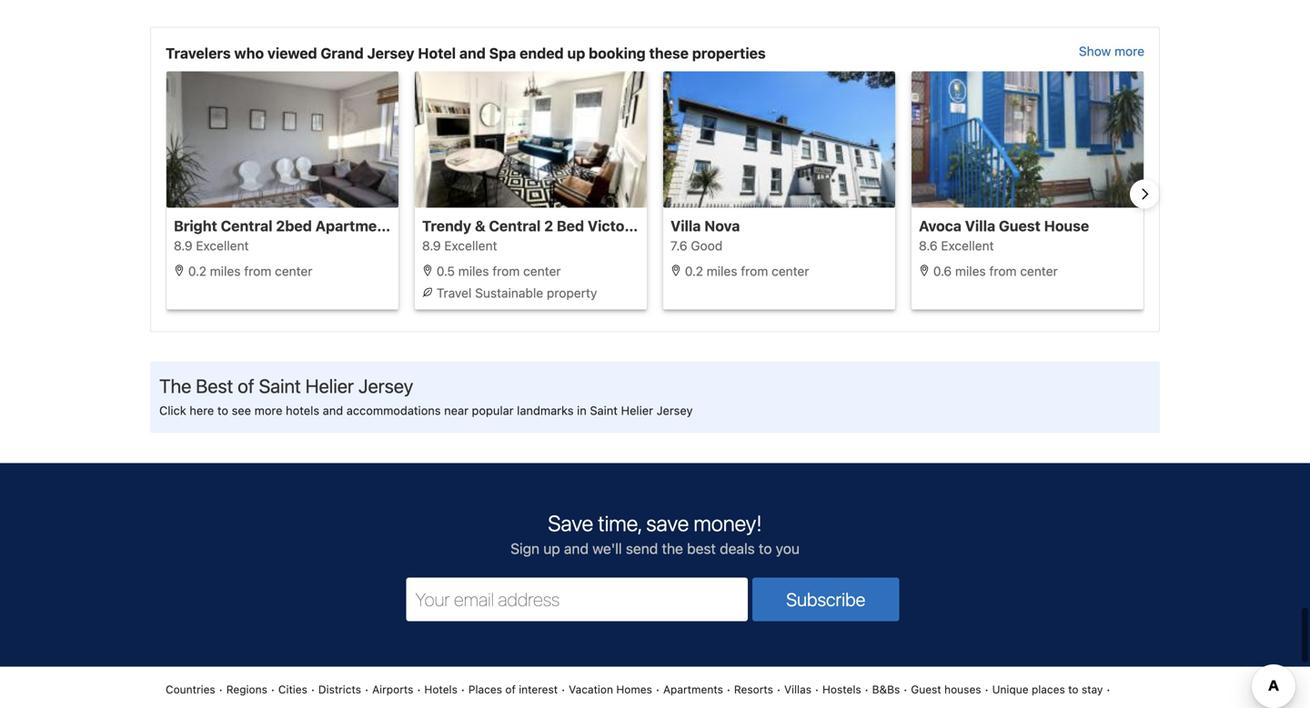 Task type: locate. For each thing, give the bounding box(es) containing it.
3 center from the left
[[772, 264, 810, 279]]

to
[[217, 404, 228, 418], [759, 541, 772, 558], [1069, 684, 1079, 697]]

bright central 2bed apartment st helier 8.9 excellent
[[174, 217, 456, 253]]

0.2 down bright
[[188, 264, 207, 279]]

grand
[[321, 45, 364, 62]]

to left you
[[759, 541, 772, 558]]

1 vertical spatial more
[[254, 404, 283, 418]]

1 vertical spatial and
[[323, 404, 343, 418]]

miles right 0.5
[[458, 264, 489, 279]]

properties
[[692, 45, 766, 62]]

1 central from the left
[[221, 217, 273, 235]]

1 horizontal spatial 8.9 excellent
[[422, 238, 497, 253]]

1 miles from the left
[[210, 264, 241, 279]]

0 vertical spatial saint
[[259, 375, 301, 398]]

1 horizontal spatial saint
[[590, 404, 618, 418]]

0 horizontal spatial guest
[[911, 684, 942, 697]]

1 vertical spatial jersey
[[358, 375, 413, 398]]

2 horizontal spatial helier
[[621, 404, 653, 418]]

avoca villa guest house 8.6 excellent
[[919, 217, 1090, 253]]

1 8.9 excellent from the left
[[174, 238, 249, 253]]

4 miles from the left
[[955, 264, 986, 279]]

miles down the 7.6 good
[[707, 264, 738, 279]]

helier right the in
[[621, 404, 653, 418]]

these
[[649, 45, 689, 62]]

save time, save money! footer
[[0, 463, 1311, 709]]

st
[[395, 217, 410, 235]]

more right see
[[254, 404, 283, 418]]

resorts link
[[734, 682, 774, 698]]

0 horizontal spatial saint
[[259, 375, 301, 398]]

cities
[[278, 684, 308, 697]]

0 horizontal spatial up
[[544, 541, 560, 558]]

villa inside villa nova 7.6 good
[[671, 217, 701, 235]]

miles right 0.6 on the right
[[955, 264, 986, 279]]

up right ended
[[567, 45, 585, 62]]

0.5 miles from center
[[433, 264, 561, 279]]

and for save
[[564, 541, 589, 558]]

0.2 down the 7.6 good
[[685, 264, 703, 279]]

2 8.9 excellent from the left
[[422, 238, 497, 253]]

up
[[567, 45, 585, 62], [544, 541, 560, 558]]

region containing bright central 2bed apartment st helier
[[151, 71, 1159, 317]]

1 villa from the left
[[671, 217, 701, 235]]

central inside bright central 2bed apartment st helier 8.9 excellent
[[221, 217, 273, 235]]

hotels
[[424, 684, 458, 697]]

resorts
[[734, 684, 774, 697]]

1 horizontal spatial 0.2
[[685, 264, 703, 279]]

0.2 miles from center down nova
[[682, 264, 810, 279]]

and right hotels
[[323, 404, 343, 418]]

of inside save time, save money! footer
[[505, 684, 516, 697]]

and down save
[[564, 541, 589, 558]]

1 horizontal spatial helier
[[414, 217, 456, 235]]

guest inside the avoca villa guest house 8.6 excellent
[[999, 217, 1041, 235]]

1 from from the left
[[244, 264, 271, 279]]

2 vertical spatial to
[[1069, 684, 1079, 697]]

apartment
[[315, 217, 392, 235], [655, 217, 731, 235]]

bright
[[174, 217, 217, 235]]

4 from from the left
[[990, 264, 1017, 279]]

0.2 for villa
[[685, 264, 703, 279]]

0 horizontal spatial and
[[323, 404, 343, 418]]

8.9 excellent down trendy
[[422, 238, 497, 253]]

house
[[1044, 217, 1090, 235]]

bed
[[557, 217, 584, 235]]

0 horizontal spatial villa
[[671, 217, 701, 235]]

subscribe
[[787, 589, 866, 611]]

1 horizontal spatial villa
[[965, 217, 996, 235]]

0 vertical spatial to
[[217, 404, 228, 418]]

0.2
[[188, 264, 207, 279], [685, 264, 703, 279]]

1 0.2 miles from center from the left
[[185, 264, 313, 279]]

saint right the in
[[590, 404, 618, 418]]

from for villa
[[741, 264, 768, 279]]

0 vertical spatial helier
[[414, 217, 456, 235]]

1 vertical spatial up
[[544, 541, 560, 558]]

here
[[190, 404, 214, 418]]

guest houses link
[[911, 682, 982, 698]]

2 vertical spatial jersey
[[657, 404, 693, 418]]

1 horizontal spatial apartment
[[655, 217, 731, 235]]

0 horizontal spatial more
[[254, 404, 283, 418]]

houses
[[945, 684, 982, 697]]

2 vertical spatial helier
[[621, 404, 653, 418]]

of up see
[[238, 375, 254, 398]]

save time, save money! sign up and we'll send the best deals to you
[[511, 511, 800, 558]]

1 vertical spatial of
[[505, 684, 516, 697]]

miles for villa
[[707, 264, 738, 279]]

show more link
[[1079, 42, 1145, 64]]

cities link
[[278, 682, 308, 698]]

8.9 excellent down bright
[[174, 238, 249, 253]]

hostels
[[823, 684, 862, 697]]

from for avoca
[[990, 264, 1017, 279]]

see
[[232, 404, 251, 418]]

2 horizontal spatial and
[[564, 541, 589, 558]]

to inside save time, save money! sign up and we'll send the best deals to you
[[759, 541, 772, 558]]

trendy
[[422, 217, 472, 235]]

2 apartment from the left
[[655, 217, 731, 235]]

0 horizontal spatial 8.9 excellent
[[174, 238, 249, 253]]

1 horizontal spatial and
[[459, 45, 486, 62]]

4 center from the left
[[1020, 264, 1058, 279]]

unique
[[993, 684, 1029, 697]]

of inside the best of saint helier jersey click here to see more hotels and accommodations near popular landmarks in saint helier jersey
[[238, 375, 254, 398]]

central
[[221, 217, 273, 235], [489, 217, 541, 235]]

apartment inside bright central 2bed apartment st helier 8.9 excellent
[[315, 217, 392, 235]]

villa up the 7.6 good
[[671, 217, 701, 235]]

2 villa from the left
[[965, 217, 996, 235]]

8.9 excellent
[[174, 238, 249, 253], [422, 238, 497, 253]]

0 horizontal spatial to
[[217, 404, 228, 418]]

1 horizontal spatial 0.2 miles from center
[[682, 264, 810, 279]]

apartment left st
[[315, 217, 392, 235]]

miles for bright
[[210, 264, 241, 279]]

villas link
[[784, 682, 812, 698]]

guest left houses
[[911, 684, 942, 697]]

more right show
[[1115, 44, 1145, 59]]

0 horizontal spatial 0.2
[[188, 264, 207, 279]]

helier right st
[[414, 217, 456, 235]]

1 horizontal spatial to
[[759, 541, 772, 558]]

0 vertical spatial and
[[459, 45, 486, 62]]

hostels link
[[823, 682, 862, 698]]

2 from from the left
[[493, 264, 520, 279]]

airports link
[[372, 682, 414, 698]]

0 vertical spatial of
[[238, 375, 254, 398]]

0.2 miles from center for 7.6 good
[[682, 264, 810, 279]]

subscribe button
[[753, 578, 900, 622]]

from for bright
[[244, 264, 271, 279]]

sign
[[511, 541, 540, 558]]

0 vertical spatial guest
[[999, 217, 1041, 235]]

1 apartment from the left
[[315, 217, 392, 235]]

helier
[[414, 217, 456, 235], [305, 375, 354, 398], [621, 404, 653, 418]]

up right sign
[[544, 541, 560, 558]]

apartment up the 7.6 good
[[655, 217, 731, 235]]

2bed
[[276, 217, 312, 235]]

0 horizontal spatial 0.2 miles from center
[[185, 264, 313, 279]]

travelers
[[166, 45, 231, 62]]

0 vertical spatial up
[[567, 45, 585, 62]]

0.2 miles from center
[[185, 264, 313, 279], [682, 264, 810, 279]]

0.2 miles from center down the "2bed"
[[185, 264, 313, 279]]

villa inside the avoca villa guest house 8.6 excellent
[[965, 217, 996, 235]]

central left the "2bed"
[[221, 217, 273, 235]]

guest left "house"
[[999, 217, 1041, 235]]

time,
[[598, 511, 642, 536]]

Your email address email field
[[406, 578, 748, 622]]

center
[[275, 264, 313, 279], [523, 264, 561, 279], [772, 264, 810, 279], [1020, 264, 1058, 279]]

1 vertical spatial saint
[[590, 404, 618, 418]]

and inside save time, save money! sign up and we'll send the best deals to you
[[564, 541, 589, 558]]

0 vertical spatial jersey
[[367, 45, 415, 62]]

from
[[244, 264, 271, 279], [493, 264, 520, 279], [741, 264, 768, 279], [990, 264, 1017, 279]]

region
[[151, 71, 1159, 317]]

of
[[238, 375, 254, 398], [505, 684, 516, 697]]

apartments
[[663, 684, 723, 697]]

1 center from the left
[[275, 264, 313, 279]]

apartments link
[[663, 682, 723, 698]]

places of interest
[[469, 684, 558, 697]]

send
[[626, 541, 658, 558]]

central inside trendy & central 2 bed victorian apartment 8.9 excellent
[[489, 217, 541, 235]]

miles down bright
[[210, 264, 241, 279]]

travelers who viewed grand jersey hotel and spa ended up booking these properties
[[166, 45, 766, 62]]

central left "2"
[[489, 217, 541, 235]]

3 from from the left
[[741, 264, 768, 279]]

best
[[196, 375, 233, 398]]

1 vertical spatial helier
[[305, 375, 354, 398]]

0 vertical spatial more
[[1115, 44, 1145, 59]]

and left spa
[[459, 45, 486, 62]]

0 horizontal spatial apartment
[[315, 217, 392, 235]]

1 vertical spatial to
[[759, 541, 772, 558]]

helier inside bright central 2bed apartment st helier 8.9 excellent
[[414, 217, 456, 235]]

3 miles from the left
[[707, 264, 738, 279]]

2 0.2 miles from center from the left
[[682, 264, 810, 279]]

0 horizontal spatial central
[[221, 217, 273, 235]]

8.6 excellent
[[919, 238, 994, 253]]

jersey
[[367, 45, 415, 62], [358, 375, 413, 398], [657, 404, 693, 418]]

saint
[[259, 375, 301, 398], [590, 404, 618, 418]]

the best of saint helier jersey click here to see more hotels and accommodations near popular landmarks in saint helier jersey
[[159, 375, 693, 418]]

0 horizontal spatial of
[[238, 375, 254, 398]]

villa up '8.6 excellent'
[[965, 217, 996, 235]]

2 central from the left
[[489, 217, 541, 235]]

2 0.2 from the left
[[685, 264, 703, 279]]

helier up hotels
[[305, 375, 354, 398]]

and for travelers
[[459, 45, 486, 62]]

1 horizontal spatial guest
[[999, 217, 1041, 235]]

to left stay
[[1069, 684, 1079, 697]]

1 horizontal spatial of
[[505, 684, 516, 697]]

0 horizontal spatial helier
[[305, 375, 354, 398]]

1 0.2 from the left
[[188, 264, 207, 279]]

countries
[[166, 684, 215, 697]]

2 vertical spatial and
[[564, 541, 589, 558]]

travel
[[437, 286, 472, 301]]

saint up hotels
[[259, 375, 301, 398]]

click
[[159, 404, 186, 418]]

1 horizontal spatial central
[[489, 217, 541, 235]]

8.9 excellent inside bright central 2bed apartment st helier 8.9 excellent
[[174, 238, 249, 253]]

of right places
[[505, 684, 516, 697]]

miles
[[210, 264, 241, 279], [458, 264, 489, 279], [707, 264, 738, 279], [955, 264, 986, 279]]

to left see
[[217, 404, 228, 418]]

1 vertical spatial guest
[[911, 684, 942, 697]]

and
[[459, 45, 486, 62], [323, 404, 343, 418], [564, 541, 589, 558]]



Task type: describe. For each thing, give the bounding box(es) containing it.
vacation homes
[[569, 684, 652, 697]]

2 center from the left
[[523, 264, 561, 279]]

2 miles from the left
[[458, 264, 489, 279]]

7.6 good
[[671, 238, 723, 253]]

b&bs
[[872, 684, 900, 697]]

2 horizontal spatial to
[[1069, 684, 1079, 697]]

show more
[[1079, 44, 1145, 59]]

b&bs link
[[872, 682, 900, 698]]

spa
[[489, 45, 516, 62]]

popular
[[472, 404, 514, 418]]

more inside the best of saint helier jersey click here to see more hotels and accommodations near popular landmarks in saint helier jersey
[[254, 404, 283, 418]]

best
[[687, 541, 716, 558]]

countries link
[[166, 682, 215, 698]]

and inside the best of saint helier jersey click here to see more hotels and accommodations near popular landmarks in saint helier jersey
[[323, 404, 343, 418]]

to inside the best of saint helier jersey click here to see more hotels and accommodations near popular landmarks in saint helier jersey
[[217, 404, 228, 418]]

&
[[475, 217, 486, 235]]

vacation homes link
[[569, 682, 652, 698]]

the
[[159, 375, 191, 398]]

money!
[[694, 511, 762, 536]]

districts
[[318, 684, 361, 697]]

places of interest link
[[469, 682, 558, 698]]

guest inside save time, save money! footer
[[911, 684, 942, 697]]

trendy & central 2 bed victorian apartment 8.9 excellent
[[422, 217, 731, 253]]

you
[[776, 541, 800, 558]]

1 horizontal spatial up
[[567, 45, 585, 62]]

center for villa
[[772, 264, 810, 279]]

landmarks
[[517, 404, 574, 418]]

in
[[577, 404, 587, 418]]

accommodations
[[347, 404, 441, 418]]

avoca
[[919, 217, 962, 235]]

center for bright
[[275, 264, 313, 279]]

miles for avoca
[[955, 264, 986, 279]]

center for avoca
[[1020, 264, 1058, 279]]

hotel
[[418, 45, 456, 62]]

sustainable
[[475, 286, 543, 301]]

0.2 for bright
[[188, 264, 207, 279]]

0.2 miles from center for 2bed
[[185, 264, 313, 279]]

villas
[[784, 684, 812, 697]]

regions link
[[226, 682, 267, 698]]

vacation
[[569, 684, 613, 697]]

guest houses
[[911, 684, 982, 697]]

property
[[547, 286, 597, 301]]

show
[[1079, 44, 1111, 59]]

interest
[[519, 684, 558, 697]]

nova
[[705, 217, 740, 235]]

8.9 excellent inside trendy & central 2 bed victorian apartment 8.9 excellent
[[422, 238, 497, 253]]

hotels link
[[424, 682, 458, 698]]

hotels
[[286, 404, 320, 418]]

1 horizontal spatial more
[[1115, 44, 1145, 59]]

unique places to stay link
[[993, 682, 1103, 698]]

places
[[1032, 684, 1065, 697]]

travel sustainable property
[[433, 286, 597, 301]]

booking
[[589, 45, 646, 62]]

deals
[[720, 541, 755, 558]]

who
[[234, 45, 264, 62]]

save
[[548, 511, 593, 536]]

the
[[662, 541, 683, 558]]

places
[[469, 684, 502, 697]]

victorian
[[588, 217, 652, 235]]

regions
[[226, 684, 267, 697]]

homes
[[616, 684, 652, 697]]

unique places to stay
[[993, 684, 1103, 697]]

viewed
[[267, 45, 317, 62]]

0.6
[[934, 264, 952, 279]]

apartment inside trendy & central 2 bed victorian apartment 8.9 excellent
[[655, 217, 731, 235]]

ended
[[520, 45, 564, 62]]

airports
[[372, 684, 414, 697]]

districts link
[[318, 682, 361, 698]]

0.5
[[437, 264, 455, 279]]

0.6 miles from center
[[930, 264, 1058, 279]]

near
[[444, 404, 469, 418]]

2
[[544, 217, 553, 235]]

stay
[[1082, 684, 1103, 697]]

we'll
[[593, 541, 622, 558]]

villa nova 7.6 good
[[671, 217, 740, 253]]

up inside save time, save money! sign up and we'll send the best deals to you
[[544, 541, 560, 558]]



Task type: vqa. For each thing, say whether or not it's contained in the screenshot.
"CITIES"
yes



